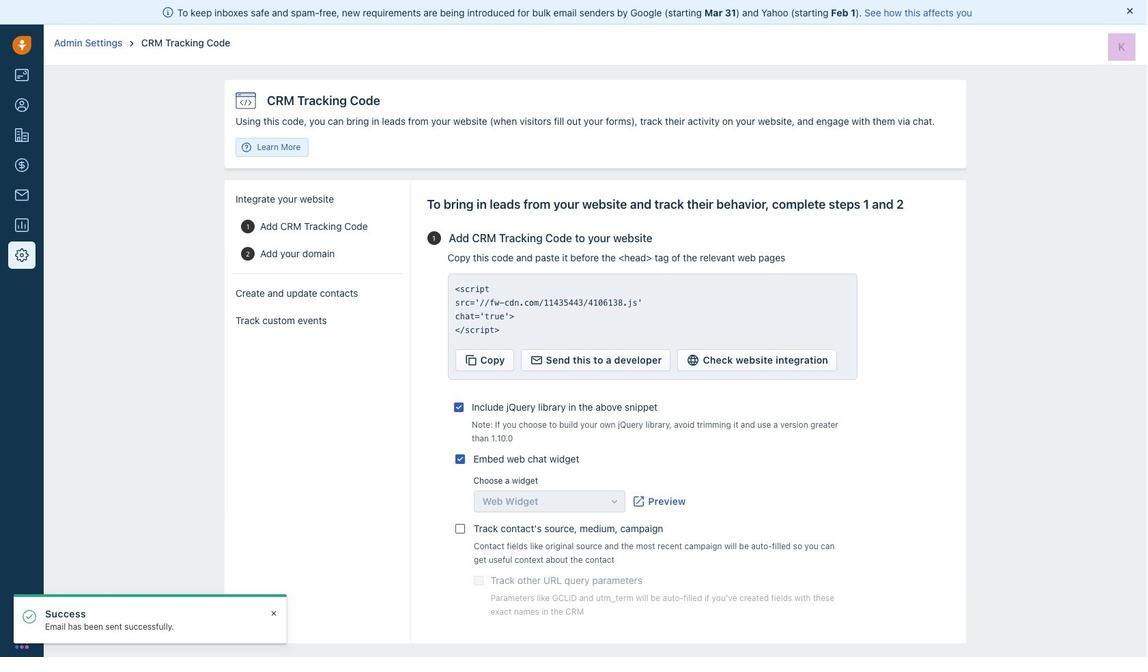 Task type: locate. For each thing, give the bounding box(es) containing it.
None text field
[[455, 283, 850, 337]]



Task type: vqa. For each thing, say whether or not it's contained in the screenshot.
bell regular IMAGE
no



Task type: describe. For each thing, give the bounding box(es) containing it.
freshworks switcher image
[[15, 636, 29, 650]]

phone element
[[8, 599, 36, 626]]

phone image
[[15, 606, 29, 620]]



